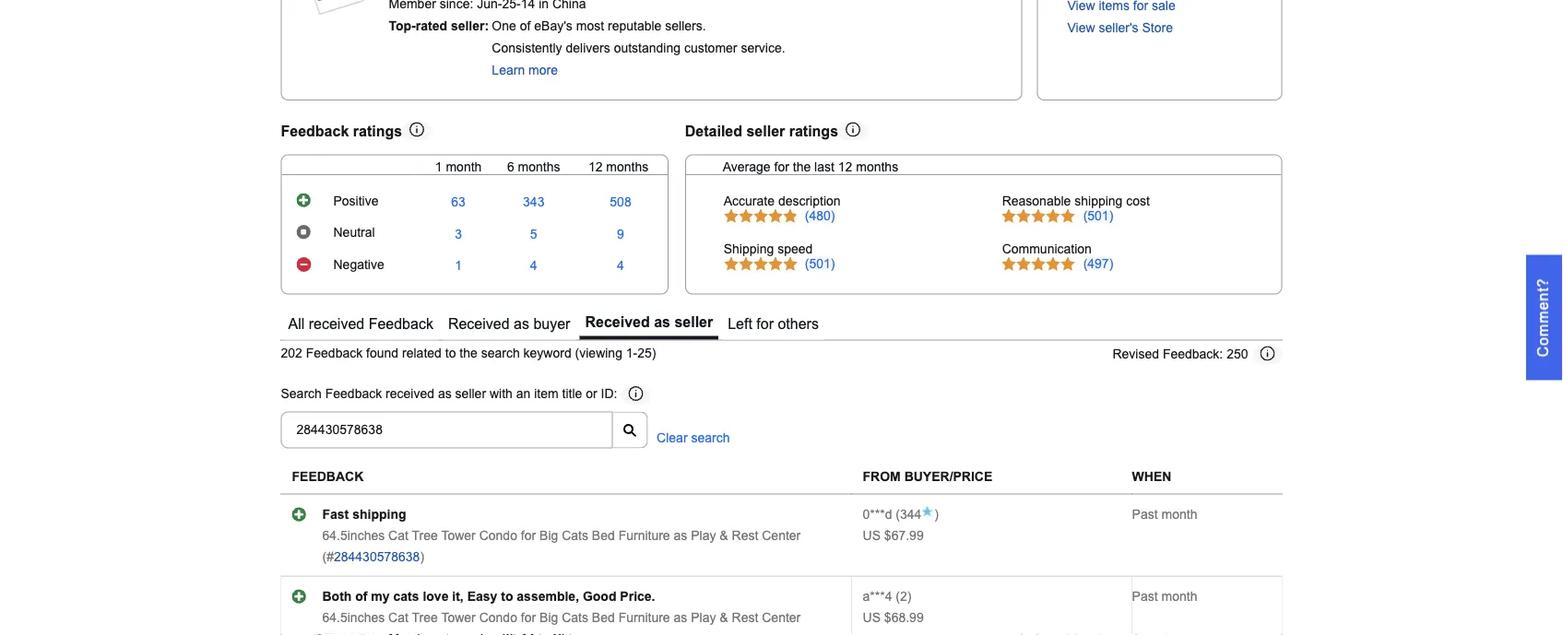 Task type: locate. For each thing, give the bounding box(es) containing it.
1 bed from the top
[[592, 529, 615, 543]]

1 horizontal spatial the
[[793, 160, 811, 174]]

detailed seller ratings
[[685, 122, 838, 139]]

4
[[530, 259, 537, 273], [617, 259, 624, 273]]

1 feedback left by buyer. element from the top
[[863, 507, 892, 522]]

bed up good
[[592, 529, 615, 543]]

1 horizontal spatial shipping
[[1075, 194, 1123, 209]]

1 64.5inches cat tree tower condo for big cats bed furniture as play & rest center (# from the top
[[322, 529, 801, 564]]

1 ratings from the left
[[353, 122, 402, 139]]

to right easy
[[501, 589, 513, 604]]

0 horizontal spatial ratings
[[353, 122, 402, 139]]

(501) button
[[1083, 209, 1113, 224], [805, 257, 835, 271]]

9 button
[[617, 227, 624, 242]]

501 ratings received on shipping speed. click to check average rating. element
[[805, 257, 835, 271]]

)
[[934, 507, 939, 522], [420, 550, 424, 564], [907, 589, 911, 604]]

2 past month from the top
[[1132, 589, 1197, 604]]

1 vertical spatial feedback left by buyer. element
[[863, 589, 892, 604]]

tree down love
[[412, 611, 438, 625]]

344
[[900, 507, 922, 522]]

1 vertical spatial tower
[[441, 611, 476, 625]]

250
[[1227, 347, 1248, 362]]

furniture for fast shipping
[[618, 529, 670, 543]]

feedback inside button
[[369, 316, 433, 332]]

1 horizontal spatial (501)
[[1083, 209, 1113, 223]]

received up 1-
[[585, 314, 650, 330]]

past for us $68.99
[[1132, 589, 1158, 604]]

cat down cats
[[388, 611, 408, 625]]

1 12 from the left
[[588, 160, 603, 174]]

64.5inches cat tree tower condo for big cats bed furniture as play & rest center (#
[[322, 529, 801, 564], [322, 611, 801, 635]]

furniture for both of my cats love it, easy to assemble, good price.
[[618, 611, 670, 625]]

clear search button
[[657, 431, 730, 446]]

2 past from the top
[[1132, 589, 1158, 604]]

past
[[1132, 507, 1158, 522], [1132, 589, 1158, 604]]

64.5inches for shipping
[[322, 529, 385, 543]]

64.5inches down fast shipping element
[[322, 529, 385, 543]]

1 vertical spatial cat
[[388, 611, 408, 625]]

0 vertical spatial seller
[[746, 122, 785, 139]]

2 vertical spatial )
[[907, 589, 911, 604]]

1 vertical spatial cats
[[562, 611, 588, 625]]

4 button down 5 button on the top left of page
[[530, 259, 537, 273]]

cats for fast shipping
[[562, 529, 588, 543]]

cats up good
[[562, 529, 588, 543]]

1 horizontal spatial search
[[691, 431, 730, 445]]

0 vertical spatial condo
[[479, 529, 517, 543]]

feedback left by buyer. element left 2
[[863, 589, 892, 604]]

condo up both of my cats love it, easy to assemble, good price. element
[[479, 529, 517, 543]]

(viewing
[[575, 346, 622, 361]]

1 64.5inches from the top
[[322, 529, 385, 543]]

keyword
[[523, 346, 571, 361]]

0 vertical spatial 64.5inches cat tree tower condo for big cats bed furniture as play & rest center (#
[[322, 529, 801, 564]]

0 vertical spatial cats
[[562, 529, 588, 543]]

bed down good
[[592, 611, 615, 625]]

1 horizontal spatial to
[[501, 589, 513, 604]]

0 horizontal spatial shipping
[[352, 507, 406, 522]]

2 4 button from the left
[[617, 259, 624, 273]]

1 vertical spatial us
[[863, 611, 881, 625]]

condo down both of my cats love it, easy to assemble, good price. element
[[479, 611, 517, 625]]

1 vertical spatial rest
[[732, 611, 758, 625]]

received up 202 feedback found related to the search keyword (viewing 1-25)
[[448, 316, 510, 332]]

2 feedback left by buyer. element from the top
[[863, 589, 892, 604]]

2 rest from the top
[[732, 611, 758, 625]]

(501) down speed
[[805, 257, 835, 271]]

assemble,
[[517, 589, 579, 604]]

2 horizontal spatial )
[[934, 507, 939, 522]]

2 cat from the top
[[388, 611, 408, 625]]

1 condo from the top
[[479, 529, 517, 543]]

us inside a***4 ( 2 ) us $68.99
[[863, 611, 881, 625]]

64.5inches cat tree tower condo for big cats bed furniture as play & rest center (# up "assemble," at the bottom of the page
[[322, 529, 801, 564]]

shipping up 284430578638 )
[[352, 507, 406, 522]]

left
[[728, 316, 752, 332]]

1 vertical spatial 1
[[455, 259, 462, 273]]

feedback left by buyer. element
[[863, 507, 892, 522], [863, 589, 892, 604]]

0 vertical spatial cat
[[388, 529, 408, 543]]

service.
[[741, 41, 785, 55]]

(501)
[[1083, 209, 1113, 223], [805, 257, 835, 271]]

price.
[[620, 589, 655, 604]]

months
[[518, 160, 560, 174], [606, 160, 649, 174], [856, 160, 898, 174]]

2 tower from the top
[[441, 611, 476, 625]]

neutral
[[333, 226, 375, 240]]

buyer/price
[[904, 470, 993, 484]]

for right left
[[756, 316, 774, 332]]

1 furniture from the top
[[618, 529, 670, 543]]

2 bed from the top
[[592, 611, 615, 625]]

search right clear
[[691, 431, 730, 445]]

64.5inches for of
[[322, 611, 385, 625]]

1 vertical spatial month
[[1161, 507, 1197, 522]]

customer
[[684, 41, 737, 55]]

us down a***4 at right bottom
[[863, 611, 881, 625]]

0 horizontal spatial of
[[355, 589, 367, 604]]

shipping
[[1075, 194, 1123, 209], [352, 507, 406, 522]]

) up $68.99
[[907, 589, 911, 604]]

1 center from the top
[[762, 529, 801, 543]]

to right "related"
[[445, 346, 456, 361]]

0 vertical spatial furniture
[[618, 529, 670, 543]]

(# down both
[[322, 632, 334, 635]]

cost
[[1126, 194, 1150, 209]]

1 cats from the top
[[562, 529, 588, 543]]

1 tower from the top
[[441, 529, 476, 543]]

view seller's store link
[[1067, 21, 1173, 35]]

1 4 button from the left
[[530, 259, 537, 273]]

the
[[793, 160, 811, 174], [460, 346, 477, 361]]

the left last
[[793, 160, 811, 174]]

1 vertical spatial search
[[691, 431, 730, 445]]

received right all
[[309, 316, 364, 332]]

(# up both
[[322, 550, 334, 564]]

1 (# from the top
[[322, 550, 334, 564]]

cats down good
[[562, 611, 588, 625]]

of right the one
[[520, 19, 531, 33]]

bed for fast shipping
[[592, 529, 615, 543]]

2 horizontal spatial seller
[[746, 122, 785, 139]]

months up 508
[[606, 160, 649, 174]]

big for fast shipping
[[539, 529, 558, 543]]

tower up it, at the bottom left of the page
[[441, 529, 476, 543]]

1 for 1 month
[[435, 160, 442, 174]]

when
[[1132, 470, 1171, 484]]

seller up average
[[746, 122, 785, 139]]

(501) for speed
[[805, 257, 835, 271]]

1 cat from the top
[[388, 529, 408, 543]]

1 big from the top
[[539, 529, 558, 543]]

6 months
[[507, 160, 560, 174]]

(480) button
[[805, 209, 835, 224]]

1 vertical spatial 64.5inches
[[322, 611, 385, 625]]

0 vertical spatial of
[[520, 19, 531, 33]]

ratings up positive
[[353, 122, 402, 139]]

64.5inches down both
[[322, 611, 385, 625]]

1 horizontal spatial 4 button
[[617, 259, 624, 273]]

1 vertical spatial )
[[420, 550, 424, 564]]

1 tree from the top
[[412, 529, 438, 543]]

0 horizontal spatial 4 button
[[530, 259, 537, 273]]

seller left left
[[674, 314, 713, 330]]

0 horizontal spatial months
[[518, 160, 560, 174]]

furniture
[[618, 529, 670, 543], [618, 611, 670, 625]]

months for 6 months
[[518, 160, 560, 174]]

) right 344
[[934, 507, 939, 522]]

1 horizontal spatial received
[[585, 314, 650, 330]]

1 vertical spatial seller
[[674, 314, 713, 330]]

6
[[507, 160, 514, 174]]

$68.99
[[884, 611, 924, 625]]

seller left with
[[455, 387, 486, 402]]

accurate description
[[724, 194, 841, 209]]

tree up 284430578638 )
[[412, 529, 438, 543]]

more
[[528, 63, 558, 78]]

1 vertical spatial (
[[896, 589, 900, 604]]

as
[[654, 314, 670, 330], [514, 316, 529, 332], [438, 387, 452, 402], [674, 529, 687, 543], [674, 611, 687, 625]]

64.5inches cat tree tower condo for big cats bed furniture as play & rest center (# for fast shipping
[[322, 529, 801, 564]]

1 rest from the top
[[732, 529, 758, 543]]

1 horizontal spatial ratings
[[789, 122, 838, 139]]

0 horizontal spatial received
[[309, 316, 364, 332]]

0 vertical spatial feedback left by buyer. element
[[863, 507, 892, 522]]

feedback left by buyer. element up us $67.99
[[863, 507, 892, 522]]

search inside button
[[691, 431, 730, 445]]

5 button
[[530, 227, 537, 242]]

202 feedback found related to the search keyword (viewing 1-25)
[[281, 346, 656, 361]]

furniture down price.
[[618, 611, 670, 625]]

2 center from the top
[[762, 611, 801, 625]]

2 cats from the top
[[562, 611, 588, 625]]

big down "assemble," at the bottom of the page
[[539, 611, 558, 625]]

bed
[[592, 529, 615, 543], [592, 611, 615, 625]]

0 vertical spatial &
[[720, 529, 728, 543]]

1 & from the top
[[720, 529, 728, 543]]

1 vertical spatial big
[[539, 611, 558, 625]]

0 horizontal spatial (501)
[[805, 257, 835, 271]]

1 play from the top
[[691, 529, 716, 543]]

2 furniture from the top
[[618, 611, 670, 625]]

0 vertical spatial shipping
[[1075, 194, 1123, 209]]

) up love
[[420, 550, 424, 564]]

left for others
[[728, 316, 819, 332]]

0 vertical spatial us
[[863, 529, 881, 543]]

2 & from the top
[[720, 611, 728, 625]]

0 vertical spatial (#
[[322, 550, 334, 564]]

feedback up found at the bottom of the page
[[369, 316, 433, 332]]

1 vertical spatial bed
[[592, 611, 615, 625]]

1 vertical spatial center
[[762, 611, 801, 625]]

(501) button down reasonable shipping cost
[[1083, 209, 1113, 224]]

64.5inches cat tree tower condo for big cats bed furniture as play & rest center (# down "assemble," at the bottom of the page
[[322, 611, 801, 635]]

1
[[435, 160, 442, 174], [455, 259, 462, 273]]

1 button
[[455, 259, 462, 273]]

12 right last
[[838, 160, 852, 174]]

1-
[[626, 346, 637, 361]]

4 down 9 "button"
[[617, 259, 624, 273]]

0 vertical spatial past month
[[1132, 507, 1197, 522]]

received inside button
[[585, 314, 650, 330]]

item
[[534, 387, 558, 402]]

past month
[[1132, 507, 1197, 522], [1132, 589, 1197, 604]]

1 vertical spatial &
[[720, 611, 728, 625]]

feedback
[[292, 470, 364, 484]]

0 horizontal spatial (501) button
[[805, 257, 835, 271]]

months right the 6
[[518, 160, 560, 174]]

received as buyer button
[[443, 309, 576, 340]]

search
[[281, 387, 322, 402]]

0 vertical spatial search
[[481, 346, 520, 361]]

0 horizontal spatial 1
[[435, 160, 442, 174]]

2
[[900, 589, 907, 604]]

480 ratings received on accurate description. click to check average rating. element
[[805, 209, 835, 223]]

2 64.5inches from the top
[[322, 611, 385, 625]]

1 vertical spatial (501) button
[[805, 257, 835, 271]]

(497) button
[[1083, 257, 1113, 271]]

0 horizontal spatial the
[[460, 346, 477, 361]]

1 vertical spatial past month element
[[1132, 589, 1197, 604]]

1 vertical spatial past
[[1132, 589, 1158, 604]]

cat for of
[[388, 611, 408, 625]]

furniture up price.
[[618, 529, 670, 543]]

tower for of
[[441, 611, 476, 625]]

received
[[309, 316, 364, 332], [386, 387, 434, 402]]

1 vertical spatial furniture
[[618, 611, 670, 625]]

1 horizontal spatial seller
[[674, 314, 713, 330]]

0 vertical spatial past
[[1132, 507, 1158, 522]]

seller
[[746, 122, 785, 139], [674, 314, 713, 330], [455, 387, 486, 402]]

2 us from the top
[[863, 611, 881, 625]]

1 vertical spatial shipping
[[352, 507, 406, 522]]

2 big from the top
[[539, 611, 558, 625]]

play
[[691, 529, 716, 543], [691, 611, 716, 625]]

tower down it, at the bottom left of the page
[[441, 611, 476, 625]]

search
[[481, 346, 520, 361], [691, 431, 730, 445]]

0 vertical spatial to
[[445, 346, 456, 361]]

0 vertical spatial the
[[793, 160, 811, 174]]

(501) down reasonable shipping cost
[[1083, 209, 1113, 223]]

1 vertical spatial past month
[[1132, 589, 1197, 604]]

497 ratings received on communication. click to check average rating. element
[[1083, 257, 1113, 271]]

1 past from the top
[[1132, 507, 1158, 522]]

2 ( from the top
[[896, 589, 900, 604]]

received for received as seller
[[585, 314, 650, 330]]

past for us $67.99
[[1132, 507, 1158, 522]]

cat
[[388, 529, 408, 543], [388, 611, 408, 625]]

feedback
[[281, 122, 349, 139], [369, 316, 433, 332], [306, 346, 363, 361], [325, 387, 382, 402]]

my
[[371, 589, 390, 604]]

2 vertical spatial seller
[[455, 387, 486, 402]]

0 vertical spatial (501)
[[1083, 209, 1113, 223]]

past month element for us $67.99
[[1132, 507, 1197, 522]]

0 vertical spatial month
[[446, 160, 482, 174]]

0 horizontal spatial 12
[[588, 160, 603, 174]]

of left my
[[355, 589, 367, 604]]

cat for shipping
[[388, 529, 408, 543]]

2 past month element from the top
[[1132, 589, 1197, 604]]

1 vertical spatial (501)
[[805, 257, 835, 271]]

fast shipping
[[322, 507, 406, 522]]

2 vertical spatial month
[[1161, 589, 1197, 604]]

2 (# from the top
[[322, 632, 334, 635]]

past month element
[[1132, 507, 1197, 522], [1132, 589, 1197, 604]]

feedback left by buyer. element containing 0***d
[[863, 507, 892, 522]]

1 horizontal spatial 12
[[838, 160, 852, 174]]

(501) button down speed
[[805, 257, 835, 271]]

1 vertical spatial 64.5inches cat tree tower condo for big cats bed furniture as play & rest center (#
[[322, 611, 801, 635]]

2 horizontal spatial months
[[856, 160, 898, 174]]

0 vertical spatial (
[[896, 507, 900, 522]]

the up search feedback received as seller with an item title or id:
[[460, 346, 477, 361]]

1 horizontal spatial (501) button
[[1083, 209, 1113, 224]]

1 vertical spatial play
[[691, 611, 716, 625]]

5
[[530, 227, 537, 241]]

(# for both of my cats love it, easy to assemble, good price.
[[322, 632, 334, 635]]

learn more link
[[492, 63, 558, 78]]

received down "related"
[[386, 387, 434, 402]]

seller inside button
[[674, 314, 713, 330]]

month
[[446, 160, 482, 174], [1161, 507, 1197, 522], [1161, 589, 1197, 604]]

big up "assemble," at the bottom of the page
[[539, 529, 558, 543]]

cat up 284430578638 )
[[388, 529, 408, 543]]

( right a***4 at right bottom
[[896, 589, 900, 604]]

shipping for reasonable
[[1075, 194, 1123, 209]]

0 vertical spatial tree
[[412, 529, 438, 543]]

343
[[523, 195, 544, 209]]

center for us $67.99
[[762, 529, 801, 543]]

us down 0***d
[[863, 529, 881, 543]]

0 vertical spatial play
[[691, 529, 716, 543]]

0 vertical spatial 64.5inches
[[322, 529, 385, 543]]

0 vertical spatial big
[[539, 529, 558, 543]]

feedback left by buyer. element containing a***4
[[863, 589, 892, 604]]

(501) for shipping
[[1083, 209, 1113, 223]]

top-rated seller: one of ebay's most reputable sellers. consistently delivers outstanding customer service. learn more
[[389, 19, 785, 78]]

play for us $68.99
[[691, 611, 716, 625]]

0 vertical spatial (501) button
[[1083, 209, 1113, 224]]

1 vertical spatial tree
[[412, 611, 438, 625]]

0 horizontal spatial received
[[448, 316, 510, 332]]

when element
[[1132, 470, 1171, 484]]

feedback element
[[292, 470, 364, 484]]

2 condo from the top
[[479, 611, 517, 625]]

0 horizontal spatial 4
[[530, 259, 537, 273]]

detailed
[[685, 122, 742, 139]]

( right 0***d
[[896, 507, 900, 522]]

big
[[539, 529, 558, 543], [539, 611, 558, 625]]

shipping up 501 ratings received on reasonable shipping cost. click to check average rating. element
[[1075, 194, 1123, 209]]

4 down 5 button on the top left of page
[[530, 259, 537, 273]]

1 past month from the top
[[1132, 507, 1197, 522]]

1 vertical spatial condo
[[479, 611, 517, 625]]

received inside "button"
[[448, 316, 510, 332]]

feedback left by buyer. element for us $67.99
[[863, 507, 892, 522]]

1 us from the top
[[863, 529, 881, 543]]

1 months from the left
[[518, 160, 560, 174]]

tree
[[412, 529, 438, 543], [412, 611, 438, 625]]

to
[[445, 346, 456, 361], [501, 589, 513, 604]]

0 vertical spatial center
[[762, 529, 801, 543]]

2 tree from the top
[[412, 611, 438, 625]]

2 play from the top
[[691, 611, 716, 625]]

2 64.5inches cat tree tower condo for big cats bed furniture as play & rest center (# from the top
[[322, 611, 801, 635]]

1 past month element from the top
[[1132, 507, 1197, 522]]

2 months from the left
[[606, 160, 649, 174]]

1 horizontal spatial received
[[386, 387, 434, 402]]

4 button
[[530, 259, 537, 273], [617, 259, 624, 273]]

1 horizontal spatial months
[[606, 160, 649, 174]]

ratings up the average for the last 12 months
[[789, 122, 838, 139]]

1 horizontal spatial )
[[907, 589, 911, 604]]

search down received as buyer "button"
[[481, 346, 520, 361]]

average for the last 12 months
[[723, 160, 898, 174]]

tree for of
[[412, 611, 438, 625]]

feedback down found at the bottom of the page
[[325, 387, 382, 402]]

(#
[[322, 550, 334, 564], [322, 632, 334, 635]]

of inside top-rated seller: one of ebay's most reputable sellers. consistently delivers outstanding customer service. learn more
[[520, 19, 531, 33]]

0 vertical spatial rest
[[732, 529, 758, 543]]

1 horizontal spatial 4
[[617, 259, 624, 273]]

bed for both of my cats love it, easy to assemble, good price.
[[592, 611, 615, 625]]

tower
[[441, 529, 476, 543], [441, 611, 476, 625]]

1 horizontal spatial 1
[[455, 259, 462, 273]]

(# for fast shipping
[[322, 550, 334, 564]]

12 right 6 months
[[588, 160, 603, 174]]

4 button down 9 "button"
[[617, 259, 624, 273]]

1 horizontal spatial of
[[520, 19, 531, 33]]

feedback down all received feedback button
[[306, 346, 363, 361]]

months right last
[[856, 160, 898, 174]]

received for received as buyer
[[448, 316, 510, 332]]

0 horizontal spatial )
[[420, 550, 424, 564]]



Task type: describe. For each thing, give the bounding box(es) containing it.
clear search
[[657, 431, 730, 445]]

past month element for us $68.99
[[1132, 589, 1197, 604]]

for down "assemble," at the bottom of the page
[[521, 611, 536, 625]]

month for a***4
[[1161, 589, 1197, 604]]

sellers.
[[665, 19, 706, 33]]

( inside a***4 ( 2 ) us $68.99
[[896, 589, 900, 604]]

others
[[778, 316, 819, 332]]

0 vertical spatial )
[[934, 507, 939, 522]]

revised feedback: 250
[[1112, 347, 1248, 362]]

rated
[[416, 19, 447, 33]]

2 ratings from the left
[[789, 122, 838, 139]]

all received feedback
[[288, 316, 433, 332]]

2 12 from the left
[[838, 160, 852, 174]]

a***4 ( 2 ) us $68.99
[[863, 589, 924, 625]]

508
[[610, 195, 631, 209]]

found
[[366, 346, 399, 361]]

consistently
[[492, 41, 562, 55]]

as inside "button"
[[514, 316, 529, 332]]

from
[[863, 470, 901, 484]]

center for us $68.99
[[762, 611, 801, 625]]

description
[[778, 194, 841, 209]]

) inside a***4 ( 2 ) us $68.99
[[907, 589, 911, 604]]

0 horizontal spatial search
[[481, 346, 520, 361]]

64.5inches cat tree tower condo for big cats bed furniture as play & rest center (# for both of my cats love it, easy to assemble, good price.
[[322, 611, 801, 635]]

feedback:
[[1163, 347, 1223, 362]]

2 4 from the left
[[617, 259, 624, 273]]

love
[[423, 589, 449, 604]]

both
[[322, 589, 352, 604]]

title
[[562, 387, 582, 402]]

received as seller button
[[580, 309, 719, 340]]

from buyer/price element
[[863, 470, 993, 484]]

positive
[[333, 194, 379, 208]]

delivers
[[566, 41, 610, 55]]

0 horizontal spatial to
[[445, 346, 456, 361]]

cats for both of my cats love it, easy to assemble, good price.
[[562, 611, 588, 625]]

ebay's
[[534, 19, 573, 33]]

cats
[[393, 589, 419, 604]]

9
[[617, 227, 624, 241]]

feedback ratings
[[281, 122, 402, 139]]

for inside left for others button
[[756, 316, 774, 332]]

284430578638 link
[[334, 550, 420, 564]]

past month for us $67.99
[[1132, 507, 1197, 522]]

feedback up positive
[[281, 122, 349, 139]]

or
[[586, 387, 597, 402]]

speed
[[777, 242, 813, 256]]

1 for the 1 button
[[455, 259, 462, 273]]

feedback left by buyer. element for us $68.99
[[863, 589, 892, 604]]

( 344
[[892, 507, 922, 522]]

(501) button for speed
[[805, 257, 835, 271]]

month for 0***d
[[1161, 507, 1197, 522]]

1 vertical spatial the
[[460, 346, 477, 361]]

negative
[[333, 258, 384, 272]]

view
[[1067, 21, 1095, 35]]

buyer
[[533, 316, 570, 332]]

0***d
[[863, 507, 892, 522]]

communication
[[1002, 242, 1092, 256]]

fast shipping element
[[322, 507, 406, 522]]

for up accurate description
[[774, 160, 789, 174]]

(480)
[[805, 209, 835, 223]]

related
[[402, 346, 442, 361]]

us $67.99
[[863, 529, 924, 543]]

1 vertical spatial to
[[501, 589, 513, 604]]

all received feedback button
[[283, 309, 439, 340]]

1 4 from the left
[[530, 259, 537, 273]]

both of my cats love it, easy to assemble, good price.
[[322, 589, 655, 604]]

average
[[723, 160, 771, 174]]

play for us $67.99
[[691, 529, 716, 543]]

seller:
[[451, 19, 489, 33]]

comment?
[[1535, 278, 1552, 357]]

rest for us $67.99
[[732, 529, 758, 543]]

condo for of
[[479, 611, 517, 625]]

an
[[516, 387, 531, 402]]

left for others button
[[722, 309, 824, 340]]

& for us $67.99
[[720, 529, 728, 543]]

big for both of my cats love it, easy to assemble, good price.
[[539, 611, 558, 625]]

3 months from the left
[[856, 160, 898, 174]]

one
[[492, 19, 516, 33]]

fast
[[322, 507, 349, 522]]

tree for shipping
[[412, 529, 438, 543]]

search feedback received as seller with an item title or id:
[[281, 387, 617, 402]]

from buyer/price
[[863, 470, 993, 484]]

508 button
[[610, 195, 631, 210]]

last
[[814, 160, 834, 174]]

& for us $68.99
[[720, 611, 728, 625]]

reasonable
[[1002, 194, 1071, 209]]

1 month
[[435, 160, 482, 174]]

past month for us $68.99
[[1132, 589, 1197, 604]]

e.g. Vintage 1970's Gibson Guitars text field
[[281, 412, 613, 449]]

good
[[583, 589, 616, 604]]

with
[[490, 387, 513, 402]]

12 months
[[588, 160, 649, 174]]

1 ( from the top
[[896, 507, 900, 522]]

most
[[576, 19, 604, 33]]

received inside button
[[309, 316, 364, 332]]

seller's
[[1099, 21, 1138, 35]]

comment? link
[[1526, 255, 1563, 380]]

$67.99
[[884, 529, 924, 543]]

learn
[[492, 63, 525, 78]]

reasonable shipping cost
[[1002, 194, 1150, 209]]

202
[[281, 346, 302, 361]]

(497)
[[1083, 257, 1113, 271]]

outstanding
[[614, 41, 681, 55]]

1 vertical spatial received
[[386, 387, 434, 402]]

as inside button
[[654, 314, 670, 330]]

284430578638 )
[[334, 550, 424, 564]]

0 horizontal spatial seller
[[455, 387, 486, 402]]

for up "assemble," at the bottom of the page
[[521, 529, 536, 543]]

store
[[1142, 21, 1173, 35]]

3
[[455, 227, 462, 241]]

shipping for fast
[[352, 507, 406, 522]]

1 vertical spatial of
[[355, 589, 367, 604]]

63 button
[[451, 195, 466, 210]]

it,
[[452, 589, 464, 604]]

reputable
[[608, 19, 662, 33]]

view seller's store
[[1067, 21, 1173, 35]]

months for 12 months
[[606, 160, 649, 174]]

all
[[288, 316, 305, 332]]

501 ratings received on reasonable shipping cost. click to check average rating. element
[[1083, 209, 1113, 223]]

both of my cats love it, easy to assemble, good price. element
[[322, 589, 655, 604]]

(501) button for shipping
[[1083, 209, 1113, 224]]

condo for shipping
[[479, 529, 517, 543]]

rest for us $68.99
[[732, 611, 758, 625]]

id:
[[601, 387, 617, 402]]

tower for shipping
[[441, 529, 476, 543]]

shipping
[[724, 242, 774, 256]]

3 button
[[455, 227, 462, 242]]

clear
[[657, 431, 688, 445]]

received as buyer
[[448, 316, 570, 332]]



Task type: vqa. For each thing, say whether or not it's contained in the screenshot.


